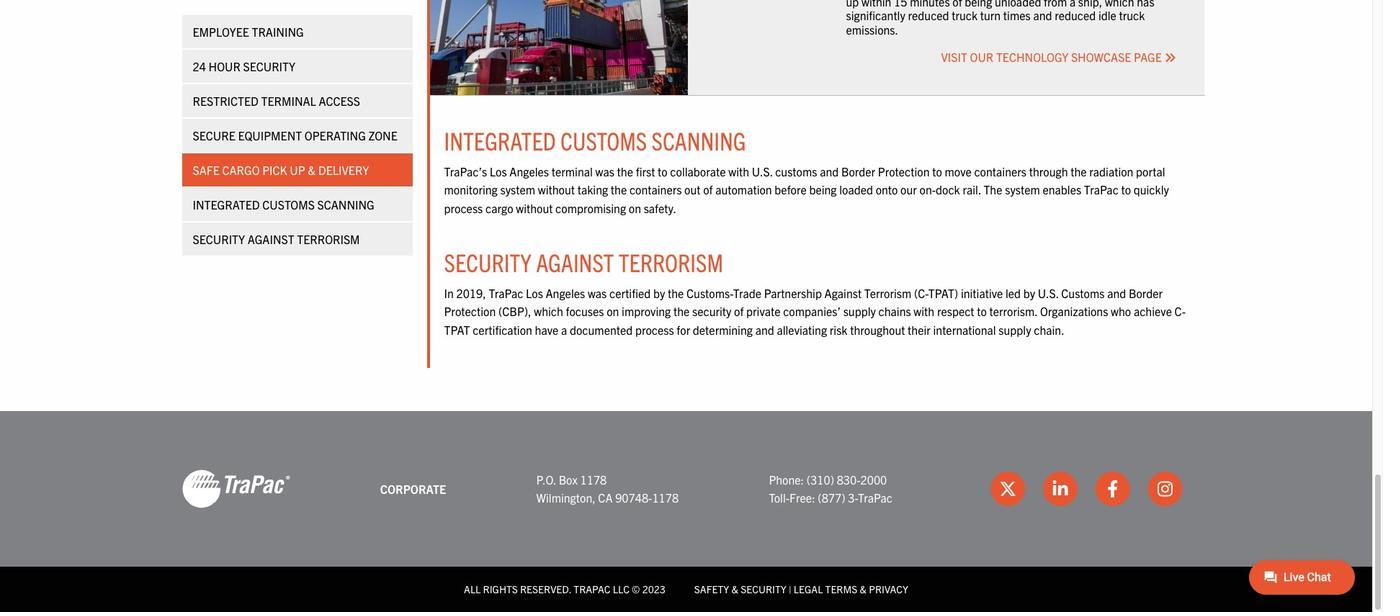 Task type: describe. For each thing, give the bounding box(es) containing it.
process inside in 2019, trapac los angeles was certified by the customs-trade partnership against terrorism (c-tpat) initiative led by u.s. customs and border protection (cbp), which focuses on improving the security of private companies' supply chains with respect to terrorism. organizations who achieve c- tpat certification have a documented process for determining and alleviating risk throughout their international supply chain.
[[636, 323, 674, 337]]

onto
[[876, 182, 898, 197]]

terminal
[[552, 164, 593, 178]]

chain.
[[1034, 323, 1065, 337]]

up
[[290, 162, 305, 177]]

0 horizontal spatial containers
[[630, 182, 682, 197]]

u.s. inside in 2019, trapac los angeles was certified by the customs-trade partnership against terrorism (c-tpat) initiative led by u.s. customs and border protection (cbp), which focuses on improving the security of private companies' supply chains with respect to terrorism. organizations who achieve c- tpat certification have a documented process for determining and alleviating risk throughout their international supply chain.
[[1038, 286, 1059, 300]]

trapac inside the trapac's los angeles terminal was the first to collaborate with u.s. customs and border protection to move containers through the radiation portal monitoring system without taking the containers out of automation before being loaded onto our on-dock rail. the system enables trapac to quickly process cargo without compromising on safety.
[[1085, 182, 1119, 197]]

was inside the trapac's los angeles terminal was the first to collaborate with u.s. customs and border protection to move containers through the radiation portal monitoring system without taking the containers out of automation before being loaded onto our on-dock rail. the system enables trapac to quickly process cargo without compromising on safety.
[[596, 164, 615, 178]]

830-
[[837, 473, 861, 487]]

reserved.
[[520, 583, 572, 596]]

visit
[[942, 50, 968, 64]]

improving
[[622, 304, 671, 319]]

the up 'for'
[[674, 304, 690, 319]]

the left customs-
[[668, 286, 684, 300]]

certification
[[473, 323, 532, 337]]

secure equipment operating zone
[[193, 128, 398, 142]]

2019,
[[457, 286, 486, 300]]

1 by from the left
[[654, 286, 665, 300]]

led
[[1006, 286, 1021, 300]]

safe cargo pick up & delivery
[[193, 162, 369, 177]]

have
[[535, 323, 559, 337]]

0 vertical spatial without
[[538, 182, 575, 197]]

0 vertical spatial scanning
[[652, 125, 746, 156]]

which
[[534, 304, 564, 319]]

trapac inside in 2019, trapac los angeles was certified by the customs-trade partnership against terrorism (c-tpat) initiative led by u.s. customs and border protection (cbp), which focuses on improving the security of private companies' supply chains with respect to terrorism. organizations who achieve c- tpat certification have a documented process for determining and alleviating risk throughout their international supply chain.
[[489, 286, 523, 300]]

tpat)
[[929, 286, 959, 300]]

who
[[1111, 304, 1132, 319]]

to down radiation in the top right of the page
[[1122, 182, 1132, 197]]

pick
[[262, 162, 287, 177]]

1 horizontal spatial terrorism
[[619, 247, 724, 278]]

|
[[789, 583, 792, 596]]

of inside in 2019, trapac los angeles was certified by the customs-trade partnership against terrorism (c-tpat) initiative led by u.s. customs and border protection (cbp), which focuses on improving the security of private companies' supply chains with respect to terrorism. organizations who achieve c- tpat certification have a documented process for determining and alleviating risk throughout their international supply chain.
[[734, 304, 744, 319]]

to right first
[[658, 164, 668, 178]]

certified
[[610, 286, 651, 300]]

free:
[[790, 491, 816, 505]]

(877)
[[818, 491, 846, 505]]

border inside the trapac's los angeles terminal was the first to collaborate with u.s. customs and border protection to move containers through the radiation portal monitoring system without taking the containers out of automation before being loaded onto our on-dock rail. the system enables trapac to quickly process cargo without compromising on safety.
[[842, 164, 876, 178]]

1 vertical spatial scanning
[[318, 197, 375, 211]]

page
[[1134, 50, 1162, 64]]

portal
[[1137, 164, 1166, 178]]

phone: (310) 830-2000 toll-free: (877) 3-trapac
[[769, 473, 893, 505]]

2000
[[861, 473, 887, 487]]

privacy
[[869, 583, 909, 596]]

2 vertical spatial and
[[756, 323, 775, 337]]

trade
[[733, 286, 762, 300]]

respect
[[938, 304, 975, 319]]

rights
[[483, 583, 518, 596]]

visit our technology showcase page link
[[942, 50, 1176, 64]]

1 vertical spatial and
[[1108, 286, 1127, 300]]

achieve
[[1134, 304, 1172, 319]]

(310)
[[807, 473, 835, 487]]

collaborate
[[670, 164, 726, 178]]

2 by from the left
[[1024, 286, 1036, 300]]

with inside the trapac's los angeles terminal was the first to collaborate with u.s. customs and border protection to move containers through the radiation portal monitoring system without taking the containers out of automation before being loaded onto our on-dock rail. the system enables trapac to quickly process cargo without compromising on safety.
[[729, 164, 750, 178]]

all rights reserved. trapac llc © 2023
[[464, 583, 666, 596]]

the
[[984, 182, 1003, 197]]

in 2019, trapac los angeles was certified by the customs-trade partnership against terrorism (c-tpat) initiative led by u.s. customs and border protection (cbp), which focuses on improving the security of private companies' supply chains with respect to terrorism. organizations who achieve c- tpat certification have a documented process for determining and alleviating risk throughout their international supply chain.
[[444, 286, 1186, 337]]

on inside in 2019, trapac los angeles was certified by the customs-trade partnership against terrorism (c-tpat) initiative led by u.s. customs and border protection (cbp), which focuses on improving the security of private companies' supply chains with respect to terrorism. organizations who achieve c- tpat certification have a documented process for determining and alleviating risk throughout their international supply chain.
[[607, 304, 619, 319]]

rail.
[[963, 182, 981, 197]]

to up the on-
[[933, 164, 942, 178]]

taking
[[578, 182, 608, 197]]

training
[[252, 24, 304, 38]]

corporate
[[380, 482, 446, 496]]

protection inside the trapac's los angeles terminal was the first to collaborate with u.s. customs and border protection to move containers through the radiation portal monitoring system without taking the containers out of automation before being loaded onto our on-dock rail. the system enables trapac to quickly process cargo without compromising on safety.
[[878, 164, 930, 178]]

in
[[444, 286, 454, 300]]

safety & security link
[[695, 583, 787, 596]]

footer containing p.o. box 1178
[[0, 412, 1373, 612]]

90748-
[[616, 491, 653, 505]]

toll-
[[769, 491, 790, 505]]

tpat
[[444, 323, 470, 337]]

was inside in 2019, trapac los angeles was certified by the customs-trade partnership against terrorism (c-tpat) initiative led by u.s. customs and border protection (cbp), which focuses on improving the security of private companies' supply chains with respect to terrorism. organizations who achieve c- tpat certification have a documented process for determining and alleviating risk throughout their international supply chain.
[[588, 286, 607, 300]]

security inside security against terrorism link
[[193, 231, 245, 246]]

0 horizontal spatial &
[[308, 162, 316, 177]]

security
[[693, 304, 732, 319]]

to inside in 2019, trapac los angeles was certified by the customs-trade partnership against terrorism (c-tpat) initiative led by u.s. customs and border protection (cbp), which focuses on improving the security of private companies' supply chains with respect to terrorism. organizations who achieve c- tpat certification have a documented process for determining and alleviating risk throughout their international supply chain.
[[977, 304, 987, 319]]

safe cargo pick up & delivery link
[[182, 153, 413, 186]]

1 system from the left
[[500, 182, 536, 197]]

0 horizontal spatial security against terrorism
[[193, 231, 360, 246]]

0 vertical spatial terrorism
[[297, 231, 360, 246]]

private
[[747, 304, 781, 319]]

24 hour security
[[193, 58, 296, 73]]

the right taking
[[611, 182, 627, 197]]

being
[[810, 182, 837, 197]]

angeles inside in 2019, trapac los angeles was certified by the customs-trade partnership against terrorism (c-tpat) initiative led by u.s. customs and border protection (cbp), which focuses on improving the security of private companies' supply chains with respect to terrorism. organizations who achieve c- tpat certification have a documented process for determining and alleviating risk throughout their international supply chain.
[[546, 286, 585, 300]]

initiative
[[961, 286, 1003, 300]]

employee training link
[[182, 14, 413, 48]]

employee
[[193, 24, 249, 38]]

customs-
[[687, 286, 733, 300]]

0 vertical spatial containers
[[975, 164, 1027, 178]]

alleviating
[[777, 323, 827, 337]]

(c-
[[914, 286, 929, 300]]

safety.
[[644, 201, 677, 215]]

determining
[[693, 323, 753, 337]]

safety & security | legal terms & privacy
[[695, 583, 909, 596]]

automation
[[716, 182, 772, 197]]

cargo
[[486, 201, 514, 215]]

llc
[[613, 583, 630, 596]]



Task type: locate. For each thing, give the bounding box(es) containing it.
with inside in 2019, trapac los angeles was certified by the customs-trade partnership against terrorism (c-tpat) initiative led by u.s. customs and border protection (cbp), which focuses on improving the security of private companies' supply chains with respect to terrorism. organizations who achieve c- tpat certification have a documented process for determining and alleviating risk throughout their international supply chain.
[[914, 304, 935, 319]]

& right up
[[308, 162, 316, 177]]

1 vertical spatial customs
[[263, 197, 315, 211]]

0 horizontal spatial integrated
[[193, 197, 260, 211]]

technology
[[997, 50, 1069, 64]]

1 vertical spatial integrated
[[193, 197, 260, 211]]

supply
[[844, 304, 876, 319], [999, 323, 1032, 337]]

u.s. up organizations
[[1038, 286, 1059, 300]]

0 horizontal spatial and
[[756, 323, 775, 337]]

system right the
[[1005, 182, 1041, 197]]

the left first
[[617, 164, 633, 178]]

on-
[[920, 182, 936, 197]]

1 horizontal spatial process
[[636, 323, 674, 337]]

system up cargo
[[500, 182, 536, 197]]

0 horizontal spatial customs
[[263, 197, 315, 211]]

0 vertical spatial customs
[[561, 125, 647, 156]]

1 horizontal spatial by
[[1024, 286, 1036, 300]]

security up 2019,
[[444, 247, 532, 278]]

1 horizontal spatial security against terrorism
[[444, 247, 724, 278]]

trapac down radiation in the top right of the page
[[1085, 182, 1119, 197]]

border inside in 2019, trapac los angeles was certified by the customs-trade partnership against terrorism (c-tpat) initiative led by u.s. customs and border protection (cbp), which focuses on improving the security of private companies' supply chains with respect to terrorism. organizations who achieve c- tpat certification have a documented process for determining and alleviating risk throughout their international supply chain.
[[1129, 286, 1163, 300]]

without down "terminal"
[[538, 182, 575, 197]]

1 horizontal spatial on
[[629, 201, 641, 215]]

and up being
[[820, 164, 839, 178]]

24
[[193, 58, 206, 73]]

loaded
[[840, 182, 873, 197]]

first
[[636, 164, 655, 178]]

monitoring
[[444, 182, 498, 197]]

border up the loaded
[[842, 164, 876, 178]]

2 system from the left
[[1005, 182, 1041, 197]]

0 horizontal spatial u.s.
[[752, 164, 773, 178]]

security against terrorism up the focuses
[[444, 247, 724, 278]]

integrated customs scanning link
[[182, 187, 413, 221]]

terrorism.
[[990, 304, 1038, 319]]

0 horizontal spatial against
[[248, 231, 294, 246]]

safety
[[695, 583, 729, 596]]

of
[[704, 182, 713, 197], [734, 304, 744, 319]]

against down integrated customs scanning link
[[248, 231, 294, 246]]

2 horizontal spatial and
[[1108, 286, 1127, 300]]

los inside in 2019, trapac los angeles was certified by the customs-trade partnership against terrorism (c-tpat) initiative led by u.s. customs and border protection (cbp), which focuses on improving the security of private companies' supply chains with respect to terrorism. organizations who achieve c- tpat certification have a documented process for determining and alleviating risk throughout their international supply chain.
[[526, 286, 543, 300]]

wilmington,
[[537, 491, 596, 505]]

restricted terminal access link
[[182, 84, 413, 117]]

0 vertical spatial 1178
[[581, 473, 607, 487]]

1 horizontal spatial customs
[[561, 125, 647, 156]]

2 horizontal spatial &
[[860, 583, 867, 596]]

customs
[[561, 125, 647, 156], [263, 197, 315, 211], [1062, 286, 1105, 300]]

0 horizontal spatial on
[[607, 304, 619, 319]]

to
[[658, 164, 668, 178], [933, 164, 942, 178], [1122, 182, 1132, 197], [977, 304, 987, 319]]

trapac down 2000
[[858, 491, 893, 505]]

protection up our on the right
[[878, 164, 930, 178]]

1 vertical spatial los
[[526, 286, 543, 300]]

2 horizontal spatial customs
[[1062, 286, 1105, 300]]

containers up the
[[975, 164, 1027, 178]]

u.s. up automation
[[752, 164, 773, 178]]

0 horizontal spatial terrorism
[[297, 231, 360, 246]]

1178 right ca
[[652, 491, 679, 505]]

customs up organizations
[[1062, 286, 1105, 300]]

legal
[[794, 583, 823, 596]]

1 horizontal spatial supply
[[999, 323, 1032, 337]]

0 horizontal spatial protection
[[444, 304, 496, 319]]

security left |
[[741, 583, 787, 596]]

companies'
[[784, 304, 841, 319]]

trapac inside phone: (310) 830-2000 toll-free: (877) 3-trapac
[[858, 491, 893, 505]]

1 vertical spatial on
[[607, 304, 619, 319]]

1178 up ca
[[581, 473, 607, 487]]

security down the safe on the left top
[[193, 231, 245, 246]]

scanning up collaborate at the top
[[652, 125, 746, 156]]

0 vertical spatial with
[[729, 164, 750, 178]]

integrated customs scanning up "terminal"
[[444, 125, 746, 156]]

0 horizontal spatial system
[[500, 182, 536, 197]]

terrorism up "chains" at the right
[[865, 286, 912, 300]]

scanning down delivery
[[318, 197, 375, 211]]

a
[[561, 323, 567, 337]]

documented
[[570, 323, 633, 337]]

0 vertical spatial on
[[629, 201, 641, 215]]

1 horizontal spatial 1178
[[652, 491, 679, 505]]

2 horizontal spatial trapac
[[1085, 182, 1119, 197]]

integrated customs scanning
[[444, 125, 746, 156], [193, 197, 375, 211]]

1 horizontal spatial border
[[1129, 286, 1163, 300]]

0 horizontal spatial integrated customs scanning
[[193, 197, 375, 211]]

security up restricted terminal access
[[243, 58, 296, 73]]

compromising
[[556, 201, 626, 215]]

partnership
[[764, 286, 822, 300]]

with up automation
[[729, 164, 750, 178]]

0 vertical spatial los
[[490, 164, 507, 178]]

with
[[729, 164, 750, 178], [914, 304, 935, 319]]

containers up the safety.
[[630, 182, 682, 197]]

1 vertical spatial without
[[516, 201, 553, 215]]

customs inside in 2019, trapac los angeles was certified by the customs-trade partnership against terrorism (c-tpat) initiative led by u.s. customs and border protection (cbp), which focuses on improving the security of private companies' supply chains with respect to terrorism. organizations who achieve c- tpat certification have a documented process for determining and alleviating risk throughout their international supply chain.
[[1062, 286, 1105, 300]]

supply down "terrorism."
[[999, 323, 1032, 337]]

integrated customs scanning down safe cargo pick up & delivery
[[193, 197, 375, 211]]

visit our technology showcase page
[[942, 50, 1165, 64]]

angeles up 'which'
[[546, 286, 585, 300]]

to down initiative
[[977, 304, 987, 319]]

ca
[[598, 491, 613, 505]]

all
[[464, 583, 481, 596]]

border up achieve
[[1129, 286, 1163, 300]]

2023
[[643, 583, 666, 596]]

0 vertical spatial was
[[596, 164, 615, 178]]

0 vertical spatial angeles
[[510, 164, 549, 178]]

1 horizontal spatial and
[[820, 164, 839, 178]]

u.s. inside the trapac's los angeles terminal was the first to collaborate with u.s. customs and border protection to move containers through the radiation portal monitoring system without taking the containers out of automation before being loaded onto our on-dock rail. the system enables trapac to quickly process cargo without compromising on safety.
[[752, 164, 773, 178]]

0 vertical spatial protection
[[878, 164, 930, 178]]

0 horizontal spatial los
[[490, 164, 507, 178]]

security against terrorism
[[193, 231, 360, 246], [444, 247, 724, 278]]

2 vertical spatial terrorism
[[865, 286, 912, 300]]

1 vertical spatial security against terrorism
[[444, 247, 724, 278]]

focuses
[[566, 304, 604, 319]]

was up taking
[[596, 164, 615, 178]]

without right cargo
[[516, 201, 553, 215]]

1 horizontal spatial system
[[1005, 182, 1041, 197]]

& right the terms
[[860, 583, 867, 596]]

0 vertical spatial and
[[820, 164, 839, 178]]

process down improving
[[636, 323, 674, 337]]

0 horizontal spatial border
[[842, 164, 876, 178]]

integrated up "trapac's"
[[444, 125, 556, 156]]

terms
[[826, 583, 858, 596]]

supply up throughout
[[844, 304, 876, 319]]

delivery
[[318, 162, 369, 177]]

0 vertical spatial of
[[704, 182, 713, 197]]

process inside the trapac's los angeles terminal was the first to collaborate with u.s. customs and border protection to move containers through the radiation portal monitoring system without taking the containers out of automation before being loaded onto our on-dock rail. the system enables trapac to quickly process cargo without compromising on safety.
[[444, 201, 483, 215]]

0 vertical spatial trapac
[[1085, 182, 1119, 197]]

los inside the trapac's los angeles terminal was the first to collaborate with u.s. customs and border protection to move containers through the radiation portal monitoring system without taking the containers out of automation before being loaded onto our on-dock rail. the system enables trapac to quickly process cargo without compromising on safety.
[[490, 164, 507, 178]]

1 vertical spatial supply
[[999, 323, 1032, 337]]

against inside in 2019, trapac los angeles was certified by the customs-trade partnership against terrorism (c-tpat) initiative led by u.s. customs and border protection (cbp), which focuses on improving the security of private companies' supply chains with respect to terrorism. organizations who achieve c- tpat certification have a documented process for determining and alleviating risk throughout their international supply chain.
[[825, 286, 862, 300]]

and up the who
[[1108, 286, 1127, 300]]

risk
[[830, 323, 848, 337]]

angeles inside the trapac's los angeles terminal was the first to collaborate with u.s. customs and border protection to move containers through the radiation portal monitoring system without taking the containers out of automation before being loaded onto our on-dock rail. the system enables trapac to quickly process cargo without compromising on safety.
[[510, 164, 549, 178]]

1 horizontal spatial &
[[732, 583, 739, 596]]

angeles left "terminal"
[[510, 164, 549, 178]]

1 horizontal spatial with
[[914, 304, 935, 319]]

los right "trapac's"
[[490, 164, 507, 178]]

cargo
[[222, 162, 260, 177]]

customs
[[776, 164, 818, 178]]

1 vertical spatial process
[[636, 323, 674, 337]]

p.o.
[[537, 473, 556, 487]]

24 hour security link
[[182, 49, 413, 82]]

terrorism
[[297, 231, 360, 246], [619, 247, 724, 278], [865, 286, 912, 300]]

process down the monitoring
[[444, 201, 483, 215]]

against up companies'
[[825, 286, 862, 300]]

0 vertical spatial integrated customs scanning
[[444, 125, 746, 156]]

1 vertical spatial against
[[536, 247, 614, 278]]

1 horizontal spatial los
[[526, 286, 543, 300]]

0 horizontal spatial with
[[729, 164, 750, 178]]

border
[[842, 164, 876, 178], [1129, 286, 1163, 300]]

0 vertical spatial process
[[444, 201, 483, 215]]

terrorism inside in 2019, trapac los angeles was certified by the customs-trade partnership against terrorism (c-tpat) initiative led by u.s. customs and border protection (cbp), which focuses on improving the security of private companies' supply chains with respect to terrorism. organizations who achieve c- tpat certification have a documented process for determining and alleviating risk throughout their international supply chain.
[[865, 286, 912, 300]]

on inside the trapac's los angeles terminal was the first to collaborate with u.s. customs and border protection to move containers through the radiation portal monitoring system without taking the containers out of automation before being loaded onto our on-dock rail. the system enables trapac to quickly process cargo without compromising on safety.
[[629, 201, 641, 215]]

1 vertical spatial containers
[[630, 182, 682, 197]]

trapac up (cbp),
[[489, 286, 523, 300]]

2 vertical spatial trapac
[[858, 491, 893, 505]]

1 vertical spatial was
[[588, 286, 607, 300]]

angeles
[[510, 164, 549, 178], [546, 286, 585, 300]]

quickly
[[1134, 182, 1170, 197]]

secure
[[193, 128, 235, 142]]

trapac
[[574, 583, 611, 596]]

footer
[[0, 412, 1373, 612]]

terrorism down integrated customs scanning link
[[297, 231, 360, 246]]

terrorism up customs-
[[619, 247, 724, 278]]

2 horizontal spatial terrorism
[[865, 286, 912, 300]]

1 vertical spatial angeles
[[546, 286, 585, 300]]

1 vertical spatial border
[[1129, 286, 1163, 300]]

trapac's los angeles terminal was the first to collaborate with u.s. customs and border protection to move containers through the radiation portal monitoring system without taking the containers out of automation before being loaded onto our on-dock rail. the system enables trapac to quickly process cargo without compromising on safety.
[[444, 164, 1170, 215]]

terminal
[[261, 93, 316, 107]]

of inside the trapac's los angeles terminal was the first to collaborate with u.s. customs and border protection to move containers through the radiation portal monitoring system without taking the containers out of automation before being loaded onto our on-dock rail. the system enables trapac to quickly process cargo without compromising on safety.
[[704, 182, 713, 197]]

employee training
[[193, 24, 304, 38]]

for
[[677, 323, 691, 337]]

0 vertical spatial security against terrorism
[[193, 231, 360, 246]]

0 horizontal spatial process
[[444, 201, 483, 215]]

containers
[[975, 164, 1027, 178], [630, 182, 682, 197]]

trapac's
[[444, 164, 487, 178]]

by right led
[[1024, 286, 1036, 300]]

security against terrorism down integrated customs scanning link
[[193, 231, 360, 246]]

1 horizontal spatial integrated
[[444, 125, 556, 156]]

1 vertical spatial integrated customs scanning
[[193, 197, 375, 211]]

1178
[[581, 473, 607, 487], [652, 491, 679, 505]]

security against terrorism link
[[182, 222, 413, 255]]

equipment
[[238, 128, 302, 142]]

0 vertical spatial u.s.
[[752, 164, 773, 178]]

solid image
[[1165, 52, 1176, 63]]

1 horizontal spatial integrated customs scanning
[[444, 125, 746, 156]]

0 horizontal spatial of
[[704, 182, 713, 197]]

security
[[243, 58, 296, 73], [193, 231, 245, 246], [444, 247, 532, 278], [741, 583, 787, 596]]

3-
[[848, 491, 858, 505]]

0 vertical spatial border
[[842, 164, 876, 178]]

1 vertical spatial trapac
[[489, 286, 523, 300]]

0 vertical spatial integrated
[[444, 125, 556, 156]]

integrated down cargo at the left top of the page
[[193, 197, 260, 211]]

against up the focuses
[[536, 247, 614, 278]]

0 vertical spatial supply
[[844, 304, 876, 319]]

without
[[538, 182, 575, 197], [516, 201, 553, 215]]

showcase
[[1072, 50, 1132, 64]]

chains
[[879, 304, 911, 319]]

with down (c-
[[914, 304, 935, 319]]

u.s.
[[752, 164, 773, 178], [1038, 286, 1059, 300]]

security inside 24 hour security link
[[243, 58, 296, 73]]

1 horizontal spatial against
[[536, 247, 614, 278]]

of down trade
[[734, 304, 744, 319]]

& right "safety"
[[732, 583, 739, 596]]

of right out
[[704, 182, 713, 197]]

on left the safety.
[[629, 201, 641, 215]]

0 horizontal spatial supply
[[844, 304, 876, 319]]

zone
[[369, 128, 398, 142]]

1 horizontal spatial u.s.
[[1038, 286, 1059, 300]]

1 vertical spatial 1178
[[652, 491, 679, 505]]

0 horizontal spatial by
[[654, 286, 665, 300]]

2 horizontal spatial against
[[825, 286, 862, 300]]

box
[[559, 473, 578, 487]]

through
[[1030, 164, 1068, 178]]

0 horizontal spatial scanning
[[318, 197, 375, 211]]

organizations
[[1041, 304, 1109, 319]]

protection inside in 2019, trapac los angeles was certified by the customs-trade partnership against terrorism (c-tpat) initiative led by u.s. customs and border protection (cbp), which focuses on improving the security of private companies' supply chains with respect to terrorism. organizations who achieve c- tpat certification have a documented process for determining and alleviating risk throughout their international supply chain.
[[444, 304, 496, 319]]

2 vertical spatial customs
[[1062, 286, 1105, 300]]

secure equipment operating zone link
[[182, 118, 413, 151]]

by up improving
[[654, 286, 665, 300]]

1 horizontal spatial of
[[734, 304, 744, 319]]

and inside the trapac's los angeles terminal was the first to collaborate with u.s. customs and border protection to move containers through the radiation portal monitoring system without taking the containers out of automation before being loaded onto our on-dock rail. the system enables trapac to quickly process cargo without compromising on safety.
[[820, 164, 839, 178]]

1 vertical spatial u.s.
[[1038, 286, 1059, 300]]

los up 'which'
[[526, 286, 543, 300]]

0 vertical spatial against
[[248, 231, 294, 246]]

1 horizontal spatial scanning
[[652, 125, 746, 156]]

and
[[820, 164, 839, 178], [1108, 286, 1127, 300], [756, 323, 775, 337]]

p.o. box 1178 wilmington, ca 90748-1178
[[537, 473, 679, 505]]

1 vertical spatial protection
[[444, 304, 496, 319]]

2 vertical spatial against
[[825, 286, 862, 300]]

on up documented
[[607, 304, 619, 319]]

and down private
[[756, 323, 775, 337]]

operating
[[305, 128, 366, 142]]

corporate image
[[182, 469, 290, 510]]

1 vertical spatial with
[[914, 304, 935, 319]]

our
[[970, 50, 994, 64]]

1 horizontal spatial containers
[[975, 164, 1027, 178]]

their
[[908, 323, 931, 337]]

legal terms & privacy link
[[794, 583, 909, 596]]

enables
[[1043, 182, 1082, 197]]

was up the focuses
[[588, 286, 607, 300]]

0 horizontal spatial trapac
[[489, 286, 523, 300]]

c-
[[1175, 304, 1186, 319]]

1 vertical spatial terrorism
[[619, 247, 724, 278]]

the up enables
[[1071, 164, 1087, 178]]

customs up "terminal"
[[561, 125, 647, 156]]

customs down safe cargo pick up & delivery
[[263, 197, 315, 211]]

protection down 2019,
[[444, 304, 496, 319]]

0 horizontal spatial 1178
[[581, 473, 607, 487]]



Task type: vqa. For each thing, say whether or not it's contained in the screenshot.
'visit our technology showcase page' link
yes



